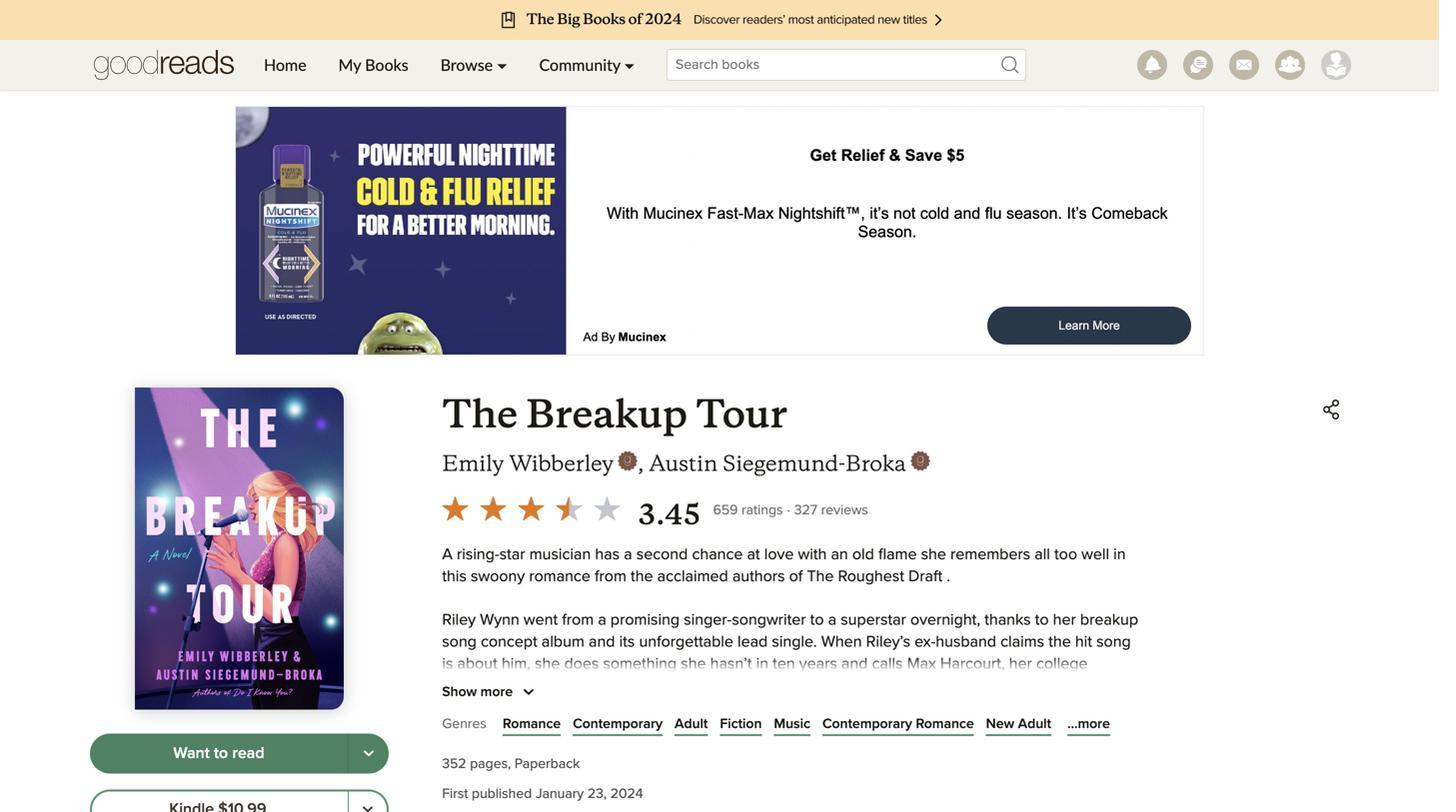 Task type: locate. For each thing, give the bounding box(es) containing it.
hasn't down lead
[[711, 657, 752, 673]]

1 ▾ from the left
[[497, 55, 507, 74]]

when up years
[[822, 635, 862, 651]]

austin
[[650, 450, 718, 477]]

from down has
[[595, 569, 627, 585]]

a left 'superstar' on the right bottom of the page
[[829, 613, 837, 629]]

1 vertical spatial from
[[562, 613, 594, 629]]

0 vertical spatial when
[[822, 635, 862, 651]]

not
[[727, 745, 749, 761]]

new adult
[[986, 718, 1052, 732]]

love
[[765, 547, 794, 563]]

1 horizontal spatial hasn't
[[711, 657, 752, 673]]

home image
[[94, 40, 234, 90]]

0 horizontal spatial contemporary
[[573, 718, 663, 732]]

▾ right community
[[625, 55, 635, 74]]

0 vertical spatial the
[[442, 390, 518, 439]]

0 horizontal spatial adult
[[675, 718, 708, 732]]

wynn
[[480, 613, 520, 629]]

0 horizontal spatial when
[[822, 635, 862, 651]]

emily wibberley
[[442, 450, 614, 477]]

and down him, she
[[513, 679, 539, 695]]

romance link
[[503, 715, 561, 735]]

and
[[589, 635, 615, 651], [842, 657, 868, 673], [513, 679, 539, 695]]

roughest
[[838, 569, 905, 585]]

acclaimed
[[658, 569, 729, 585]]

0 horizontal spatial she
[[681, 657, 706, 673]]

something
[[603, 657, 677, 673]]

went
[[524, 613, 558, 629]]

1 vertical spatial when
[[1031, 745, 1072, 761]]

the
[[442, 390, 518, 439], [807, 569, 834, 585]]

emily wibberley link
[[442, 450, 638, 478]]

contemporary up the "family"
[[573, 718, 663, 732]]

0 horizontal spatial ▾
[[497, 55, 507, 74]]

want to read button
[[90, 735, 349, 775]]

her up 'hit'
[[1053, 613, 1077, 629]]

superstar
[[841, 613, 907, 629]]

the right "for"
[[701, 679, 723, 695]]

2 adult from the left
[[1018, 718, 1052, 732]]

as
[[594, 767, 610, 782]]

genres
[[442, 718, 487, 732]]

659 ratings
[[713, 504, 783, 518]]

her up 2024
[[614, 767, 637, 782]]

dreamed
[[827, 745, 890, 761]]

of
[[789, 569, 803, 585], [766, 679, 780, 695], [894, 745, 908, 761]]

husband
[[936, 635, 997, 651]]

owns,
[[632, 745, 673, 761]]

too
[[1055, 547, 1078, 563]]

2 horizontal spatial and
[[842, 657, 868, 673]]

home link
[[248, 40, 323, 90]]

with left an
[[798, 547, 827, 563]]

broka
[[846, 450, 907, 477]]

2 contemporary from the left
[[823, 718, 913, 732]]

he'll
[[901, 767, 929, 782]]

1 vertical spatial hasn't
[[476, 723, 517, 739]]

327
[[795, 504, 818, 518]]

tour
[[696, 390, 788, 439]]

goodreads author image inside the austin siegemund-broka link
[[911, 451, 931, 471]]

1 horizontal spatial in
[[990, 767, 1002, 782]]

romance up home at the bottom left of the page
[[503, 718, 561, 732]]

2 horizontal spatial riley
[[1076, 745, 1110, 761]]

1 horizontal spatial when
[[1031, 745, 1072, 761]]

0 horizontal spatial of
[[766, 679, 780, 695]]

profile image for ruby anderson. image
[[1322, 50, 1352, 80]]

2 ▾ from the left
[[625, 55, 635, 74]]

adult
[[675, 718, 708, 732], [1018, 718, 1052, 732]]

2024
[[611, 788, 643, 802]]

0 vertical spatial hasn't
[[711, 657, 752, 673]]

from inside the a rising-star musician has a second chance at love with an old flame she remembers all too well in this swoony romance from the acclaimed authors of the roughest draft .
[[595, 569, 627, 585]]

an
[[831, 547, 849, 563]]

0 horizontal spatial romance
[[503, 718, 561, 732]]

wibberley
[[510, 450, 614, 477]]

she inside riley wynn went from a promising singer-songwriter to a superstar overnight, thanks to her breakup song concept album and its unforgettable lead single. when riley's ex-husband claims the hit song is about him, she does something she hasn't in ten years and calls max harcourt, her college boyfriend and the real inspiration for the song of the summer.
[[681, 657, 706, 673]]

hit
[[1076, 635, 1093, 651]]

contemporary for contemporary
[[573, 718, 663, 732]]

1 vertical spatial the
[[807, 569, 834, 585]]

with up join
[[950, 745, 978, 761]]

adult up but
[[675, 718, 708, 732]]

overnight,
[[911, 613, 981, 629]]

promising
[[611, 613, 680, 629]]

1 vertical spatial he
[[773, 767, 791, 782]]

rating 3.45 out of 5 image
[[436, 490, 626, 528]]

a
[[442, 547, 453, 563]]

hasn't inside max hasn't spoken to riley since their relationship ended. he's content with managing the retirement home his family owns, but it's not the life he dreamed of filled with music. when riley asks him to go public as her songwriting muse, he agrees on one he'll join her in her band on tour.
[[476, 723, 517, 739]]

hasn't
[[711, 657, 752, 673], [476, 723, 517, 739]]

1 horizontal spatial goodreads author image
[[911, 451, 931, 471]]

1 horizontal spatial adult
[[1018, 718, 1052, 732]]

hasn't up retirement
[[476, 723, 517, 739]]

the up 'emily'
[[442, 390, 518, 439]]

2 goodreads author image from the left
[[911, 451, 931, 471]]

does
[[564, 657, 599, 673]]

ratings
[[742, 504, 783, 518]]

she up draft
[[921, 547, 947, 563]]

327 reviews
[[795, 504, 869, 518]]

with inside the a rising-star musician has a second chance at love with an old flame she remembers all too well in this swoony romance from the acclaimed authors of the roughest draft .
[[798, 547, 827, 563]]

0 horizontal spatial on
[[847, 767, 865, 782]]

her down music.
[[1006, 767, 1030, 782]]

since
[[633, 723, 670, 739]]

first
[[442, 788, 468, 802]]

Search by book title or ISBN text field
[[667, 49, 1027, 81]]

2 vertical spatial and
[[513, 679, 539, 695]]

and left its
[[589, 635, 615, 651]]

1 horizontal spatial a
[[624, 547, 633, 563]]

0 vertical spatial in
[[1114, 547, 1126, 563]]

▾ for community ▾
[[625, 55, 635, 74]]

0 horizontal spatial in
[[756, 657, 769, 673]]

riley left wynn
[[442, 613, 476, 629]]

the
[[631, 569, 653, 585], [1049, 635, 1072, 651], [544, 679, 566, 695], [701, 679, 723, 695], [784, 679, 806, 695], [1047, 723, 1070, 739], [753, 745, 776, 761]]

2 vertical spatial with
[[950, 745, 978, 761]]

1 vertical spatial and
[[842, 657, 868, 673]]

0 vertical spatial riley
[[442, 613, 476, 629]]

goodreads author image down book title: the breakup tour element
[[618, 451, 638, 471]]

goodreads author image right broka
[[911, 451, 931, 471]]

▾ right browse
[[497, 55, 507, 74]]

1 vertical spatial riley
[[595, 723, 629, 739]]

romance up filled
[[916, 718, 974, 732]]

song up fiction
[[727, 679, 762, 695]]

riley wynn went from a promising singer-songwriter to a superstar overnight, thanks to her breakup song concept album and its unforgettable lead single. when riley's ex-husband claims the hit song is about him, she does something she hasn't in ten years and calls max harcourt, her college boyfriend and the real inspiration for the song of the summer.
[[442, 613, 1139, 695]]

unforgettable
[[639, 635, 734, 651]]

years
[[800, 657, 838, 673]]

1 vertical spatial of
[[766, 679, 780, 695]]

from inside riley wynn went from a promising singer-songwriter to a superstar overnight, thanks to her breakup song concept album and its unforgettable lead single. when riley's ex-husband claims the hit song is about him, she does something she hasn't in ten years and calls max harcourt, her college boyfriend and the real inspiration for the song of the summer.
[[562, 613, 594, 629]]

2 horizontal spatial a
[[829, 613, 837, 629]]

2 horizontal spatial of
[[894, 745, 908, 761]]

him, she
[[502, 657, 560, 673]]

goodreads author image inside emily wibberley link
[[618, 451, 638, 471]]

claims
[[1001, 635, 1045, 651]]

one
[[869, 767, 896, 782]]

managing
[[974, 723, 1043, 739]]

go
[[525, 767, 544, 782]]

and up summer.
[[842, 657, 868, 673]]

riley down ...more 'button'
[[1076, 745, 1110, 761]]

hasn't inside riley wynn went from a promising singer-songwriter to a superstar overnight, thanks to her breakup song concept album and its unforgettable lead single. when riley's ex-husband claims the hit song is about him, she does something she hasn't in ten years and calls max harcourt, her college boyfriend and the real inspiration for the song of the summer.
[[711, 657, 752, 673]]

contemporary for contemporary romance
[[823, 718, 913, 732]]

her right join
[[963, 767, 986, 782]]

1 horizontal spatial romance
[[916, 718, 974, 732]]

on left the tour.
[[1073, 767, 1091, 782]]

0 horizontal spatial the
[[442, 390, 518, 439]]

when up the band
[[1031, 745, 1072, 761]]

0 horizontal spatial a
[[598, 613, 607, 629]]

of down 'content'
[[894, 745, 908, 761]]

1 horizontal spatial the
[[807, 569, 834, 585]]

on down dreamed
[[847, 767, 865, 782]]

song down breakup on the bottom right of the page
[[1097, 635, 1131, 651]]

a left promising
[[598, 613, 607, 629]]

0 vertical spatial and
[[589, 635, 615, 651]]

to up his
[[577, 723, 591, 739]]

1 horizontal spatial ▾
[[625, 55, 635, 74]]

0 horizontal spatial goodreads author image
[[618, 451, 638, 471]]

of down ten
[[766, 679, 780, 695]]

None search field
[[651, 49, 1043, 81]]

to left go
[[507, 767, 521, 782]]

she up "for"
[[681, 657, 706, 673]]

352 pages, paperback
[[442, 758, 580, 772]]

0 vertical spatial from
[[595, 569, 627, 585]]

2 vertical spatial in
[[990, 767, 1002, 782]]

community ▾
[[539, 55, 635, 74]]

breakup
[[526, 390, 688, 439]]

1 contemporary from the left
[[573, 718, 663, 732]]

0 vertical spatial with
[[798, 547, 827, 563]]

1 vertical spatial she
[[681, 657, 706, 673]]

fiction link
[[720, 715, 762, 735]]

to
[[811, 613, 824, 629], [1035, 613, 1049, 629], [577, 723, 591, 739], [214, 747, 228, 763], [507, 767, 521, 782]]

1 vertical spatial in
[[756, 657, 769, 673]]

contemporary
[[573, 718, 663, 732], [823, 718, 913, 732]]

the down an
[[807, 569, 834, 585]]

boyfriend
[[442, 679, 509, 695]]

2 vertical spatial of
[[894, 745, 908, 761]]

2 horizontal spatial in
[[1114, 547, 1126, 563]]

breakup
[[1081, 613, 1139, 629]]

the inside the a rising-star musician has a second chance at love with an old flame she remembers all too well in this swoony romance from the acclaimed authors of the roughest draft .
[[631, 569, 653, 585]]

authors
[[733, 569, 785, 585]]

riley inside riley wynn went from a promising singer-songwriter to a superstar overnight, thanks to her breakup song concept album and its unforgettable lead single. when riley's ex-husband claims the hit song is about him, she does something she hasn't in ten years and calls max harcourt, her college boyfriend and the real inspiration for the song of the summer.
[[442, 613, 476, 629]]

austin siegemund-broka link
[[650, 450, 931, 478]]

riley
[[442, 613, 476, 629], [595, 723, 629, 739], [1076, 745, 1110, 761]]

1 adult from the left
[[675, 718, 708, 732]]

the down second
[[631, 569, 653, 585]]

is
[[442, 657, 453, 673]]

1 vertical spatial with
[[941, 723, 969, 739]]

1 goodreads author image from the left
[[618, 451, 638, 471]]

community
[[539, 55, 621, 74]]

1 horizontal spatial on
[[1073, 767, 1091, 782]]

contemporary up dreamed
[[823, 718, 913, 732]]

goodreads author image for emily wibberley
[[618, 451, 638, 471]]

1 horizontal spatial of
[[789, 569, 803, 585]]

he down life
[[773, 767, 791, 782]]

to up single.
[[811, 613, 824, 629]]

in
[[1114, 547, 1126, 563], [756, 657, 769, 673], [990, 767, 1002, 782]]

her
[[1053, 613, 1077, 629], [1009, 657, 1033, 673], [614, 767, 637, 782], [963, 767, 986, 782], [1006, 767, 1030, 782]]

published
[[472, 788, 532, 802]]

join
[[933, 767, 959, 782]]

at
[[747, 547, 761, 563]]

has
[[595, 547, 620, 563]]

on
[[847, 767, 865, 782], [1073, 767, 1091, 782]]

in right the well at the bottom right
[[1114, 547, 1126, 563]]

,
[[638, 450, 650, 477]]

with up filled
[[941, 723, 969, 739]]

the left life
[[753, 745, 776, 761]]

to up the claims
[[1035, 613, 1049, 629]]

in down music.
[[990, 767, 1002, 782]]

adult right the new
[[1018, 718, 1052, 732]]

he up agrees
[[805, 745, 823, 761]]

0 vertical spatial he
[[805, 745, 823, 761]]

books
[[365, 55, 409, 74]]

0 horizontal spatial hasn't
[[476, 723, 517, 739]]

1 horizontal spatial riley
[[595, 723, 629, 739]]

0 vertical spatial of
[[789, 569, 803, 585]]

when
[[822, 635, 862, 651], [1031, 745, 1072, 761]]

from up "album"
[[562, 613, 594, 629]]

a right has
[[624, 547, 633, 563]]

top genres for this book element
[[442, 713, 1350, 744]]

goodreads author image
[[618, 451, 638, 471], [911, 451, 931, 471]]

song up is
[[442, 635, 477, 651]]

of inside riley wynn went from a promising singer-songwriter to a superstar overnight, thanks to her breakup song concept album and its unforgettable lead single. when riley's ex-husband claims the hit song is about him, she does something she hasn't in ten years and calls max harcourt, her college boyfriend and the real inspiration for the song of the summer.
[[766, 679, 780, 695]]

filled
[[912, 745, 945, 761]]

1 horizontal spatial he
[[805, 745, 823, 761]]

adult link
[[675, 715, 708, 735]]

▾ for browse ▾
[[497, 55, 507, 74]]

of down love on the right of page
[[789, 569, 803, 585]]

0 horizontal spatial riley
[[442, 613, 476, 629]]

the inside the a rising-star musician has a second chance at love with an old flame she remembers all too well in this swoony romance from the acclaimed authors of the roughest draft .
[[807, 569, 834, 585]]

in left ten
[[756, 657, 769, 673]]

riley up the "family"
[[595, 723, 629, 739]]

goodreads author image for austin siegemund-broka
[[911, 451, 931, 471]]

about
[[457, 657, 498, 673]]

in inside max hasn't spoken to riley since their relationship ended. he's content with managing the retirement home his family owns, but it's not the life he dreamed of filled with music. when riley asks him to go public as her songwriting muse, he agrees on one he'll join her in her band on tour.
[[990, 767, 1002, 782]]

romance
[[503, 718, 561, 732], [916, 718, 974, 732]]

1 horizontal spatial contemporary
[[823, 718, 913, 732]]

0 vertical spatial she
[[921, 547, 947, 563]]

to left read
[[214, 747, 228, 763]]

1 horizontal spatial she
[[921, 547, 947, 563]]

spoken
[[521, 723, 573, 739]]



Task type: vqa. For each thing, say whether or not it's contained in the screenshot.
EMAIL FIELD at the top
no



Task type: describe. For each thing, give the bounding box(es) containing it.
the down ten
[[784, 679, 806, 695]]

659 ratings and 327 reviews figure
[[713, 498, 869, 522]]

singer-
[[684, 613, 732, 629]]

of inside max hasn't spoken to riley since their relationship ended. he's content with managing the retirement home his family owns, but it's not the life he dreamed of filled with music. when riley asks him to go public as her songwriting muse, he agrees on one he'll join her in her band on tour.
[[894, 745, 908, 761]]

contemporary link
[[573, 715, 663, 735]]

emily
[[442, 450, 504, 477]]

1 horizontal spatial and
[[589, 635, 615, 651]]

riley's
[[866, 635, 911, 651]]

ten
[[773, 657, 796, 673]]

23,
[[588, 788, 607, 802]]

...more button
[[1068, 715, 1111, 735]]

a rising-star musician has a second chance at love with an old flame she remembers all too well in this swoony romance from the acclaimed authors of the roughest draft .
[[442, 547, 1126, 585]]

.
[[947, 569, 951, 585]]

want
[[173, 747, 210, 763]]

when inside max hasn't spoken to riley since their relationship ended. he's content with managing the retirement home his family owns, but it's not the life he dreamed of filled with music. when riley asks him to go public as her songwriting muse, he agrees on one he'll join her in her band on tour.
[[1031, 745, 1072, 761]]

songwriting
[[641, 767, 723, 782]]

pages,
[[470, 758, 511, 772]]

book title: the breakup tour element
[[442, 390, 788, 439]]

max hasn't spoken to riley since their relationship ended. he's content with managing the retirement home his family owns, but it's not the life he dreamed of filled with music. when riley asks him to go public as her songwriting muse, he agrees on one he'll join her in her band on tour.
[[442, 723, 1126, 782]]

this
[[442, 569, 467, 585]]

browse
[[441, 55, 493, 74]]

2 romance from the left
[[916, 718, 974, 732]]

show
[[442, 686, 477, 700]]

home
[[264, 55, 307, 74]]

...more
[[1068, 718, 1111, 732]]

music link
[[774, 715, 811, 735]]

content
[[883, 723, 936, 739]]

her down the claims
[[1009, 657, 1033, 673]]

album
[[542, 635, 585, 651]]

january
[[536, 788, 584, 802]]

single.
[[772, 635, 817, 651]]

2 horizontal spatial song
[[1097, 635, 1131, 651]]

1 horizontal spatial song
[[727, 679, 762, 695]]

352
[[442, 758, 467, 772]]

she inside the a rising-star musician has a second chance at love with an old flame she remembers all too well in this swoony romance from the acclaimed authors of the roughest draft .
[[921, 547, 947, 563]]

contemporary romance
[[823, 718, 974, 732]]

in inside the a rising-star musician has a second chance at love with an old flame she remembers all too well in this swoony romance from the acclaimed authors of the roughest draft .
[[1114, 547, 1126, 563]]

to inside want to read button
[[214, 747, 228, 763]]

its
[[619, 635, 635, 651]]

0 horizontal spatial song
[[442, 635, 477, 651]]

old
[[853, 547, 875, 563]]

want to read
[[173, 747, 265, 763]]

summer.
[[810, 679, 869, 695]]

life
[[780, 745, 801, 761]]

0 horizontal spatial he
[[773, 767, 791, 782]]

of inside the a rising-star musician has a second chance at love with an old flame she remembers all too well in this swoony romance from the acclaimed authors of the roughest draft .
[[789, 569, 803, 585]]

relationship
[[709, 723, 791, 739]]

read
[[232, 747, 265, 763]]

browse ▾ link
[[425, 40, 523, 90]]

in inside riley wynn went from a promising singer-songwriter to a superstar overnight, thanks to her breakup song concept album and its unforgettable lead single. when riley's ex-husband claims the hit song is about him, she does something she hasn't in ten years and calls max harcourt, her college boyfriend and the real inspiration for the song of the summer.
[[756, 657, 769, 673]]

asks
[[442, 767, 474, 782]]

show more button
[[442, 681, 541, 705]]

2 vertical spatial riley
[[1076, 745, 1110, 761]]

my books
[[339, 55, 409, 74]]

austin siegemund-broka
[[650, 450, 907, 477]]

but
[[677, 745, 699, 761]]

new adult link
[[986, 715, 1052, 735]]

community ▾ link
[[523, 40, 651, 90]]

calls max
[[872, 657, 937, 673]]

musician
[[530, 547, 591, 563]]

more
[[481, 686, 513, 700]]

swoony
[[471, 569, 525, 585]]

him
[[478, 767, 503, 782]]

harcourt,
[[941, 657, 1005, 673]]

2 on from the left
[[1073, 767, 1091, 782]]

family
[[587, 745, 628, 761]]

their
[[674, 723, 705, 739]]

it's
[[704, 745, 723, 761]]

home
[[519, 745, 559, 761]]

the up the band
[[1047, 723, 1070, 739]]

concept
[[481, 635, 538, 651]]

thanks
[[985, 613, 1031, 629]]

when inside riley wynn went from a promising singer-songwriter to a superstar overnight, thanks to her breakup song concept album and its unforgettable lead single. when riley's ex-husband claims the hit song is about him, she does something she hasn't in ten years and calls max harcourt, her college boyfriend and the real inspiration for the song of the summer.
[[822, 635, 862, 651]]

average rating of 3.45 stars. figure
[[436, 490, 713, 534]]

romance
[[529, 569, 591, 585]]

1 romance from the left
[[503, 718, 561, 732]]

the up college in the right bottom of the page
[[1049, 635, 1072, 651]]

paperback
[[515, 758, 580, 772]]

agrees
[[795, 767, 843, 782]]

new
[[986, 718, 1015, 732]]

1 on from the left
[[847, 767, 865, 782]]

remembers
[[951, 547, 1031, 563]]

retirement
[[442, 745, 515, 761]]

the left real
[[544, 679, 566, 695]]

he's
[[848, 723, 879, 739]]

ex-
[[915, 635, 936, 651]]

his
[[563, 745, 583, 761]]

second
[[637, 547, 688, 563]]

well
[[1082, 547, 1110, 563]]

ended.
[[795, 723, 844, 739]]

college
[[1037, 657, 1088, 673]]

fiction
[[720, 718, 762, 732]]

reviews
[[821, 504, 869, 518]]

advertisement element
[[235, 106, 1205, 356]]

0 horizontal spatial and
[[513, 679, 539, 695]]

star
[[500, 547, 525, 563]]

a inside the a rising-star musician has a second chance at love with an old flame she remembers all too well in this swoony romance from the acclaimed authors of the roughest draft .
[[624, 547, 633, 563]]

muse,
[[727, 767, 769, 782]]



